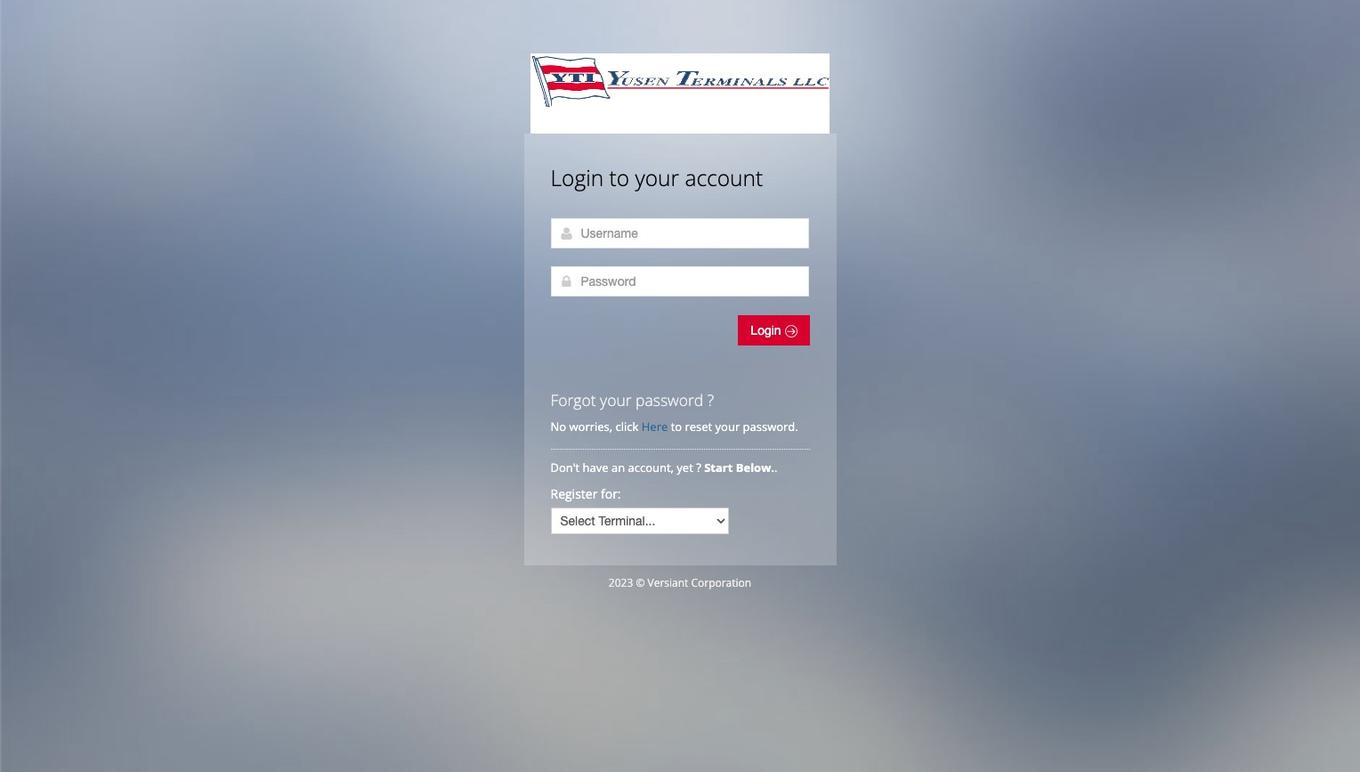 Task type: locate. For each thing, give the bounding box(es) containing it.
your up username text field
[[635, 163, 679, 192]]

?
[[708, 389, 714, 410], [696, 459, 701, 475]]

below.
[[736, 459, 775, 475]]

0 horizontal spatial to
[[610, 163, 630, 192]]

your right reset
[[716, 419, 740, 435]]

your up click
[[600, 389, 632, 410]]

click
[[616, 419, 639, 435]]

start
[[704, 459, 733, 475]]

to
[[610, 163, 630, 192], [671, 419, 682, 435]]

to up username text field
[[610, 163, 630, 192]]

2 vertical spatial your
[[716, 419, 740, 435]]

Username text field
[[551, 218, 809, 248]]

1 vertical spatial your
[[600, 389, 632, 410]]

forgot
[[551, 389, 596, 410]]

0 horizontal spatial ?
[[696, 459, 701, 475]]

0 vertical spatial login
[[551, 163, 604, 192]]

swapright image
[[785, 325, 797, 337]]

0 vertical spatial your
[[635, 163, 679, 192]]

1 horizontal spatial login
[[751, 323, 785, 337]]

for:
[[601, 485, 621, 502]]

1 vertical spatial login
[[751, 323, 785, 337]]

0 vertical spatial to
[[610, 163, 630, 192]]

forgot your password ? no worries, click here to reset your password.
[[551, 389, 798, 435]]

user image
[[560, 226, 574, 240]]

no
[[551, 419, 566, 435]]

2 horizontal spatial your
[[716, 419, 740, 435]]

your
[[635, 163, 679, 192], [600, 389, 632, 410], [716, 419, 740, 435]]

login inside "button"
[[751, 323, 785, 337]]

to right here
[[671, 419, 682, 435]]

1 vertical spatial ?
[[696, 459, 701, 475]]

0 vertical spatial ?
[[708, 389, 714, 410]]

1 vertical spatial to
[[671, 419, 682, 435]]

1 horizontal spatial to
[[671, 419, 682, 435]]

1 horizontal spatial ?
[[708, 389, 714, 410]]

account
[[685, 163, 763, 192]]

here link
[[642, 419, 668, 435]]

don't have an account, yet ? start below. .
[[551, 459, 781, 475]]

©
[[636, 575, 645, 590]]

worries,
[[569, 419, 613, 435]]

1 horizontal spatial your
[[635, 163, 679, 192]]

0 horizontal spatial login
[[551, 163, 604, 192]]

login
[[551, 163, 604, 192], [751, 323, 785, 337]]

? right yet
[[696, 459, 701, 475]]

? up reset
[[708, 389, 714, 410]]



Task type: describe. For each thing, give the bounding box(es) containing it.
yet
[[677, 459, 693, 475]]

login button
[[738, 315, 810, 345]]

here
[[642, 419, 668, 435]]

have
[[583, 459, 609, 475]]

.
[[775, 459, 778, 475]]

versiant
[[648, 575, 689, 590]]

? inside forgot your password ? no worries, click here to reset your password.
[[708, 389, 714, 410]]

login for login to your account
[[551, 163, 604, 192]]

register for:
[[551, 485, 621, 502]]

don't
[[551, 459, 580, 475]]

0 horizontal spatial your
[[600, 389, 632, 410]]

lock image
[[560, 274, 574, 289]]

login to your account
[[551, 163, 763, 192]]

2023
[[609, 575, 633, 590]]

an
[[612, 459, 625, 475]]

account,
[[628, 459, 674, 475]]

reset
[[685, 419, 713, 435]]

register
[[551, 485, 598, 502]]

password.
[[743, 419, 798, 435]]

corporation
[[691, 575, 752, 590]]

2023 © versiant corporation
[[609, 575, 752, 590]]

to inside forgot your password ? no worries, click here to reset your password.
[[671, 419, 682, 435]]

login for login
[[751, 323, 785, 337]]

password
[[636, 389, 704, 410]]

Password password field
[[551, 266, 809, 297]]



